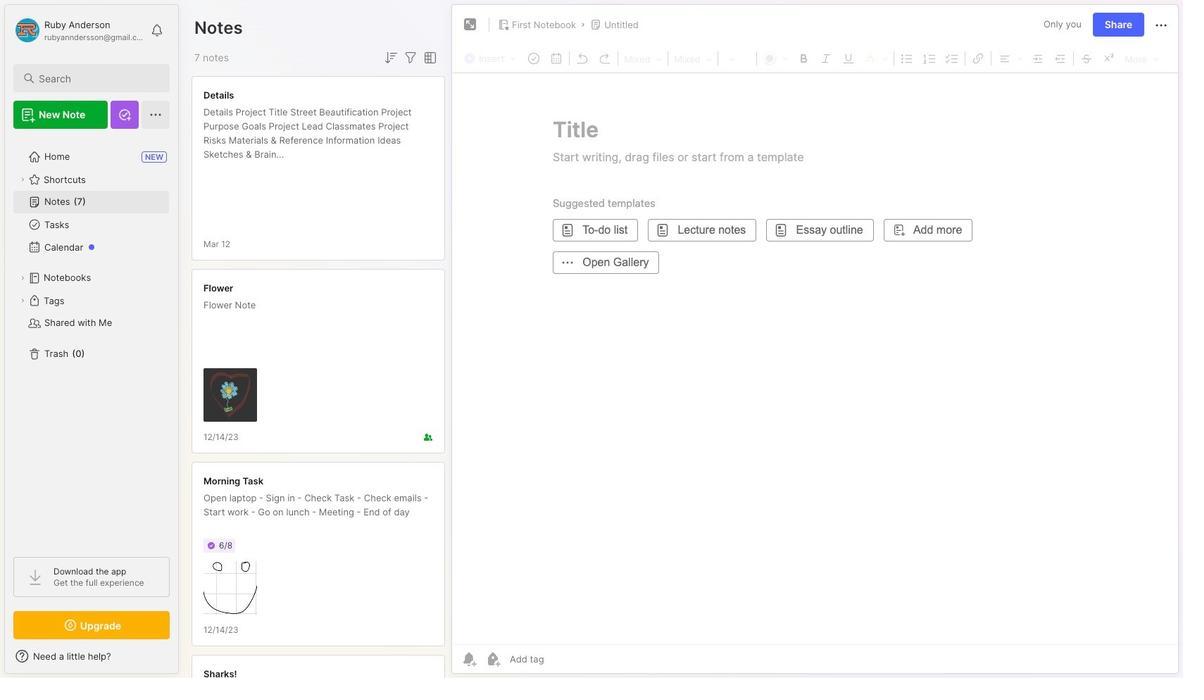 Task type: locate. For each thing, give the bounding box(es) containing it.
1 thumbnail image from the top
[[204, 368, 257, 422]]

highlight image
[[860, 49, 893, 67]]

expand note image
[[462, 16, 479, 33]]

Sort options field
[[383, 49, 399, 66]]

thumbnail image
[[204, 368, 257, 422], [204, 561, 257, 615]]

Insert field
[[461, 49, 523, 68]]

Account field
[[13, 16, 144, 44]]

add a reminder image
[[461, 651, 478, 668]]

more actions image
[[1153, 17, 1170, 34]]

WHAT'S NEW field
[[5, 645, 178, 668]]

Note Editor text field
[[452, 73, 1179, 645]]

Font color field
[[759, 49, 793, 67]]

expand notebooks image
[[18, 274, 27, 282]]

add filters image
[[402, 49, 419, 66]]

main element
[[0, 0, 183, 678]]

0 vertical spatial thumbnail image
[[204, 368, 257, 422]]

insert image
[[461, 49, 523, 68]]

font color image
[[759, 49, 793, 67]]

None search field
[[39, 70, 157, 87]]

tree
[[5, 137, 178, 545]]

1 vertical spatial thumbnail image
[[204, 561, 257, 615]]



Task type: vqa. For each thing, say whether or not it's contained in the screenshot.
HIGHLIGHT field
yes



Task type: describe. For each thing, give the bounding box(es) containing it.
Add filters field
[[402, 49, 419, 66]]

Add tag field
[[509, 653, 615, 666]]

heading level image
[[620, 49, 667, 68]]

Search text field
[[39, 72, 157, 85]]

note window element
[[452, 4, 1179, 678]]

2 thumbnail image from the top
[[204, 561, 257, 615]]

Alignment field
[[993, 49, 1027, 67]]

Highlight field
[[860, 49, 893, 67]]

click to collapse image
[[178, 652, 188, 669]]

expand tags image
[[18, 297, 27, 305]]

Font size field
[[720, 49, 755, 68]]

View options field
[[419, 49, 439, 66]]

none search field inside main element
[[39, 70, 157, 87]]

font size image
[[720, 49, 755, 68]]

font family image
[[670, 49, 717, 68]]

Font family field
[[670, 49, 717, 68]]

add tag image
[[485, 651, 502, 668]]

Heading level field
[[620, 49, 667, 68]]

More field
[[1121, 49, 1163, 68]]

more image
[[1121, 49, 1163, 68]]

tree inside main element
[[5, 137, 178, 545]]

More actions field
[[1153, 16, 1170, 34]]

alignment image
[[993, 49, 1027, 67]]



